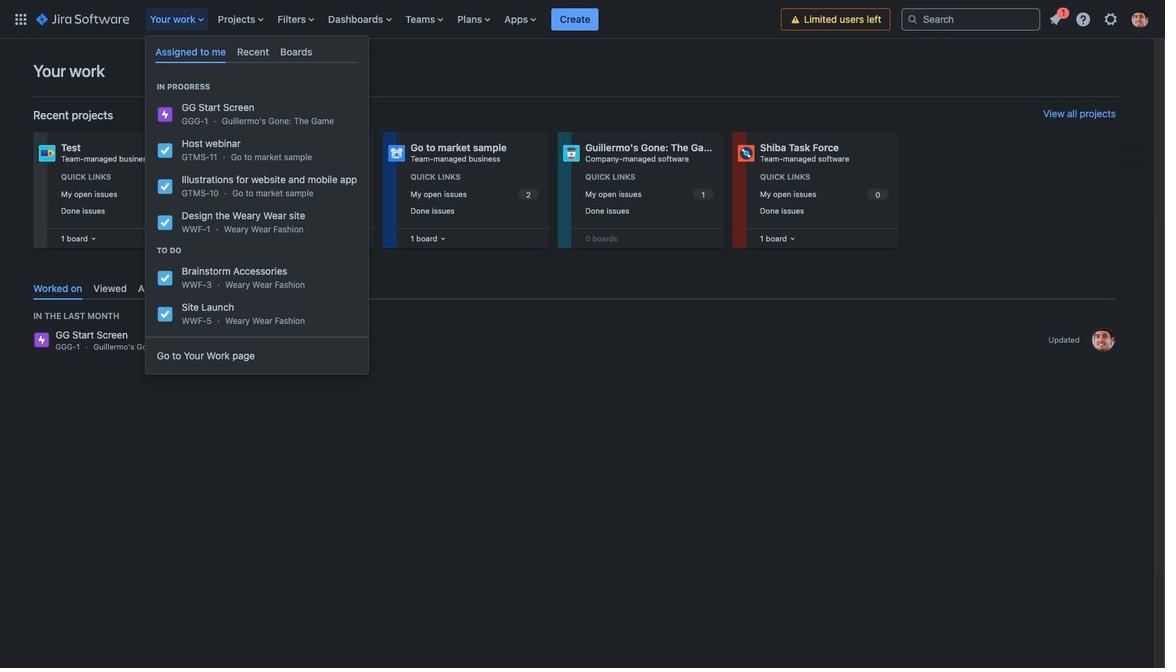 Task type: describe. For each thing, give the bounding box(es) containing it.
2 board image from the left
[[787, 233, 798, 244]]

1 horizontal spatial list item
[[552, 0, 599, 39]]

1 board image from the left
[[438, 233, 449, 244]]

2 horizontal spatial list item
[[1043, 5, 1070, 30]]

your profile and settings image
[[1132, 11, 1149, 27]]

0 horizontal spatial list
[[143, 0, 781, 39]]

0 horizontal spatial list item
[[146, 0, 210, 39]]

primary element
[[8, 0, 781, 39]]

notifications image
[[1048, 11, 1064, 27]]

help image
[[1075, 11, 1092, 27]]

0 vertical spatial tab list
[[150, 40, 364, 63]]

2 heading from the top
[[146, 245, 368, 256]]



Task type: vqa. For each thing, say whether or not it's contained in the screenshot.
bottommost Heading
yes



Task type: locate. For each thing, give the bounding box(es) containing it.
0 horizontal spatial board image
[[438, 233, 449, 244]]

1 horizontal spatial board image
[[787, 233, 798, 244]]

search image
[[907, 14, 918, 25]]

board image
[[438, 233, 449, 244], [787, 233, 798, 244]]

1 vertical spatial heading
[[146, 245, 368, 256]]

banner
[[0, 0, 1165, 39]]

tab list
[[150, 40, 364, 63], [28, 277, 1122, 300]]

board image
[[88, 233, 99, 244]]

1 horizontal spatial list
[[1043, 5, 1157, 32]]

appswitcher icon image
[[12, 11, 29, 27]]

None search field
[[902, 8, 1041, 30]]

jira software image
[[36, 11, 129, 27], [36, 11, 129, 27]]

Search field
[[902, 8, 1041, 30]]

1 heading from the top
[[146, 81, 368, 92]]

heading
[[146, 81, 368, 92], [146, 245, 368, 256]]

settings image
[[1103, 11, 1120, 27]]

1 vertical spatial tab list
[[28, 277, 1122, 300]]

list item
[[146, 0, 210, 39], [552, 0, 599, 39], [1043, 5, 1070, 30]]

list
[[143, 0, 781, 39], [1043, 5, 1157, 32]]

0 vertical spatial heading
[[146, 81, 368, 92]]



